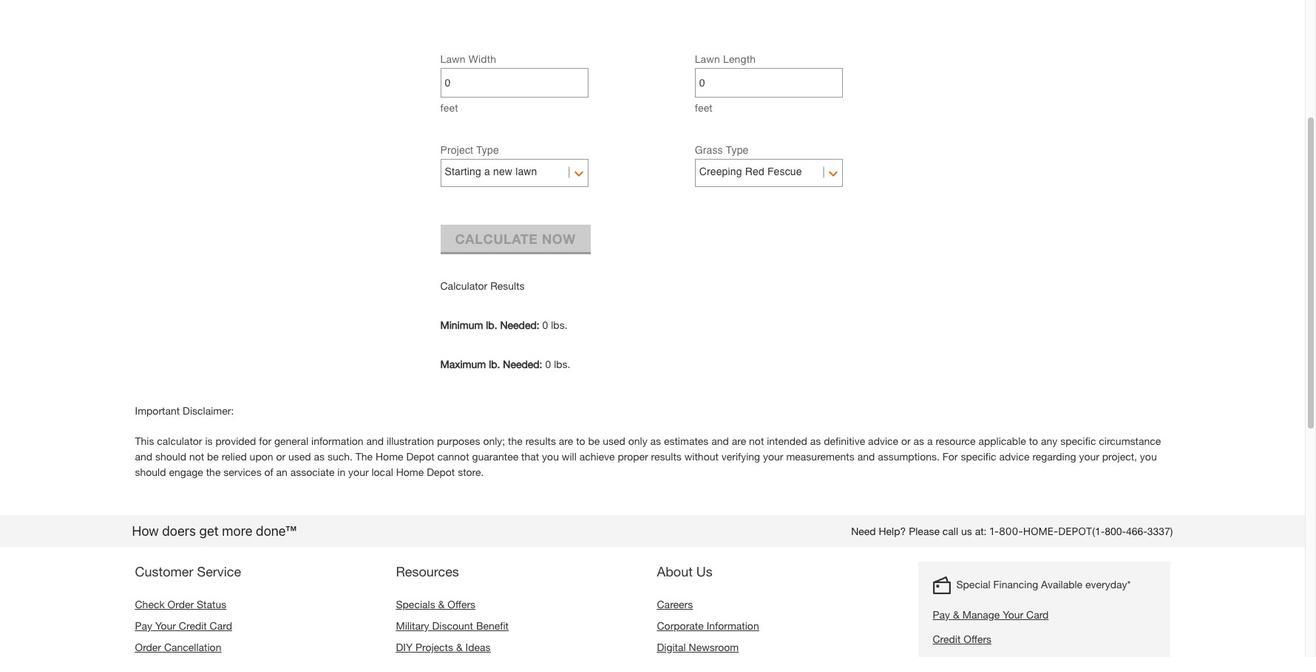 Task type: locate. For each thing, give the bounding box(es) containing it.
card up credit offers link
[[1027, 609, 1049, 621]]

purposes
[[437, 435, 481, 448]]

used down the general at bottom left
[[289, 451, 311, 463]]

lbs down minimum lb . needed: 0 lbs . at the left of the page
[[554, 358, 568, 371]]

0 horizontal spatial be
[[207, 451, 219, 463]]

1 vertical spatial order
[[135, 641, 161, 654]]

0 for maximum lb . needed: 0 lbs .
[[546, 358, 551, 371]]

1 vertical spatial home
[[396, 466, 424, 479]]

1 vertical spatial lb
[[489, 358, 498, 371]]

1 horizontal spatial feet
[[695, 101, 713, 114]]

1 vertical spatial lbs
[[554, 358, 568, 371]]

1 vertical spatial used
[[289, 451, 311, 463]]

needed: for minimum
[[500, 319, 540, 331]]

results down estimates
[[652, 451, 682, 463]]

service
[[197, 564, 241, 580]]

2 800- from the left
[[1105, 525, 1127, 538]]

feet for lawn width
[[441, 101, 458, 114]]

how
[[132, 524, 159, 539]]

1-
[[990, 525, 1000, 538]]

1 vertical spatial be
[[207, 451, 219, 463]]

your down financing
[[1003, 609, 1024, 621]]

1 vertical spatial should
[[135, 466, 166, 479]]

corporate
[[657, 620, 704, 633]]

needed: down minimum lb . needed: 0 lbs . at the left of the page
[[503, 358, 543, 371]]

is
[[205, 435, 213, 448]]

your left "project,"
[[1080, 451, 1100, 463]]

lb right maximum
[[489, 358, 498, 371]]

0 vertical spatial 0
[[543, 319, 548, 331]]

1 vertical spatial advice
[[1000, 451, 1030, 463]]

results up that
[[526, 435, 556, 448]]

1 horizontal spatial are
[[732, 435, 747, 448]]

0 horizontal spatial card
[[210, 620, 232, 633]]

offers up the discount
[[448, 599, 476, 611]]

available
[[1042, 579, 1083, 591]]

0 horizontal spatial the
[[206, 466, 221, 479]]

0 vertical spatial a
[[485, 166, 490, 178]]

and up the
[[367, 435, 384, 448]]

calculator
[[441, 280, 488, 292]]

the right the only;
[[508, 435, 523, 448]]

a inside popup button
[[485, 166, 490, 178]]

to left any
[[1030, 435, 1039, 448]]

everyday*
[[1086, 579, 1132, 591]]

1 horizontal spatial not
[[750, 435, 764, 448]]

depot
[[407, 451, 435, 463], [427, 466, 455, 479]]

be up "achieve"
[[589, 435, 600, 448]]

lb for minimum
[[486, 319, 495, 331]]

resources
[[396, 564, 459, 580]]

2 horizontal spatial &
[[954, 609, 960, 621]]

0 vertical spatial advice
[[869, 435, 899, 448]]

specific down the resource
[[961, 451, 997, 463]]

minimum lb . needed: 0 lbs .
[[441, 319, 568, 331]]

creeping red fescue
[[700, 166, 803, 178]]

used up "achieve"
[[603, 435, 626, 448]]

such.
[[328, 451, 353, 463]]

digital
[[657, 641, 686, 654]]

feet up grass
[[695, 101, 713, 114]]

the right engage
[[206, 466, 221, 479]]

1 feet from the left
[[441, 101, 458, 114]]

definitive
[[824, 435, 866, 448]]

check
[[135, 599, 165, 611]]

1 horizontal spatial card
[[1027, 609, 1049, 621]]

0 vertical spatial lb
[[486, 319, 495, 331]]

feet up the project
[[441, 101, 458, 114]]

advice down applicable
[[1000, 451, 1030, 463]]

1 horizontal spatial type
[[726, 144, 749, 156]]

home up local
[[376, 451, 404, 463]]

disclaimer:
[[183, 405, 234, 417]]

credit offers link
[[933, 632, 1132, 647]]

the
[[508, 435, 523, 448], [206, 466, 221, 479]]

1 horizontal spatial pay
[[933, 609, 951, 621]]

or up an
[[276, 451, 286, 463]]

0 horizontal spatial feet
[[441, 101, 458, 114]]

0 vertical spatial results
[[526, 435, 556, 448]]

0 horizontal spatial 800-
[[1000, 525, 1024, 538]]

should down calculator at bottom
[[155, 451, 186, 463]]

0 horizontal spatial to
[[576, 435, 586, 448]]

us
[[962, 525, 973, 538]]

are up the verifying
[[732, 435, 747, 448]]

not up the verifying
[[750, 435, 764, 448]]

fescue
[[768, 166, 803, 178]]

1 you from the left
[[542, 451, 559, 463]]

be
[[589, 435, 600, 448], [207, 451, 219, 463]]

and down "this" on the left
[[135, 451, 152, 463]]

0 vertical spatial or
[[902, 435, 911, 448]]

specials
[[396, 599, 436, 611]]

lb
[[486, 319, 495, 331], [489, 358, 498, 371]]

order down pay your credit card
[[135, 641, 161, 654]]

or up assumptions.
[[902, 435, 911, 448]]

1 horizontal spatial you
[[1141, 451, 1158, 463]]

cannot
[[438, 451, 469, 463]]

discount
[[432, 620, 474, 633]]

advice up assumptions.
[[869, 435, 899, 448]]

needed:
[[500, 319, 540, 331], [503, 358, 543, 371]]

& left ideas
[[456, 641, 463, 654]]

depot down cannot on the bottom of the page
[[427, 466, 455, 479]]

not up engage
[[189, 451, 204, 463]]

credit
[[179, 620, 207, 633], [933, 633, 961, 646]]

as right only
[[651, 435, 661, 448]]

lawn length
[[695, 53, 756, 65]]

will
[[562, 451, 577, 463]]

1 vertical spatial needed:
[[503, 358, 543, 371]]

pay & manage your card
[[933, 609, 1049, 621]]

type for project type
[[476, 144, 499, 156]]

credit offers
[[933, 633, 992, 646]]

0 vertical spatial the
[[508, 435, 523, 448]]

digital newsroom link
[[657, 641, 739, 654]]

you left will in the bottom left of the page
[[542, 451, 559, 463]]

& left manage
[[954, 609, 960, 621]]

1 horizontal spatial a
[[928, 435, 933, 448]]

as up measurements at the bottom right of the page
[[811, 435, 821, 448]]

1 horizontal spatial 800-
[[1105, 525, 1127, 538]]

0 horizontal spatial pay
[[135, 620, 152, 633]]

None number field
[[445, 69, 584, 97], [700, 69, 839, 97], [445, 69, 584, 97], [700, 69, 839, 97]]

0 up maximum lb . needed: 0 lbs .
[[543, 319, 548, 331]]

0 horizontal spatial a
[[485, 166, 490, 178]]

used
[[603, 435, 626, 448], [289, 451, 311, 463]]

1 horizontal spatial credit
[[933, 633, 961, 646]]

diy projects & ideas link
[[396, 641, 491, 654]]

0 horizontal spatial type
[[476, 144, 499, 156]]

0 horizontal spatial lawn
[[441, 53, 466, 65]]

proper
[[618, 451, 649, 463]]

0 horizontal spatial you
[[542, 451, 559, 463]]

your down intended
[[764, 451, 784, 463]]

should down "this" on the left
[[135, 466, 166, 479]]

are up will in the bottom left of the page
[[559, 435, 574, 448]]

0 down minimum lb . needed: 0 lbs . at the left of the page
[[546, 358, 551, 371]]

466-
[[1127, 525, 1148, 538]]

0 vertical spatial lbs
[[551, 319, 565, 331]]

for
[[259, 435, 272, 448]]

home-
[[1024, 525, 1059, 538]]

project,
[[1103, 451, 1138, 463]]

and
[[367, 435, 384, 448], [712, 435, 729, 448], [135, 451, 152, 463], [858, 451, 875, 463]]

card inside pay & manage your card link
[[1027, 609, 1049, 621]]

starting a new lawn button
[[445, 161, 584, 183]]

1 horizontal spatial to
[[1030, 435, 1039, 448]]

relied
[[222, 451, 247, 463]]

credit up cancellation
[[179, 620, 207, 633]]

type for grass type
[[726, 144, 749, 156]]

a left the "new"
[[485, 166, 490, 178]]

order up pay your credit card
[[168, 599, 194, 611]]

starting a new lawn
[[445, 166, 538, 178]]

0 vertical spatial needed:
[[500, 319, 540, 331]]

0 horizontal spatial &
[[438, 599, 445, 611]]

1 horizontal spatial offers
[[964, 633, 992, 646]]

offers down manage
[[964, 633, 992, 646]]

1 vertical spatial not
[[189, 451, 204, 463]]

1 vertical spatial or
[[276, 451, 286, 463]]

card down status
[[210, 620, 232, 633]]

you
[[542, 451, 559, 463], [1141, 451, 1158, 463]]

0 horizontal spatial results
[[526, 435, 556, 448]]

1 lawn from the left
[[441, 53, 466, 65]]

lbs for minimum lb . needed: 0 lbs .
[[551, 319, 565, 331]]

1 vertical spatial the
[[206, 466, 221, 479]]

pay up credit offers
[[933, 609, 951, 621]]

intended
[[767, 435, 808, 448]]

0 vertical spatial be
[[589, 435, 600, 448]]

800- right the depot
[[1105, 525, 1127, 538]]

1 horizontal spatial advice
[[1000, 451, 1030, 463]]

0 horizontal spatial used
[[289, 451, 311, 463]]

0 horizontal spatial offers
[[448, 599, 476, 611]]

be down 'is'
[[207, 451, 219, 463]]

circumstance
[[1100, 435, 1162, 448]]

1 horizontal spatial specific
[[1061, 435, 1097, 448]]

a
[[485, 166, 490, 178], [928, 435, 933, 448]]

1 vertical spatial a
[[928, 435, 933, 448]]

pay down check
[[135, 620, 152, 633]]

you down circumstance on the bottom right of the page
[[1141, 451, 1158, 463]]

0 vertical spatial order
[[168, 599, 194, 611]]

1 horizontal spatial lawn
[[695, 53, 721, 65]]

results
[[526, 435, 556, 448], [652, 451, 682, 463]]

now
[[542, 230, 576, 247]]

lbs up maximum lb . needed: 0 lbs .
[[551, 319, 565, 331]]

0 horizontal spatial your
[[155, 620, 176, 633]]

1 type from the left
[[476, 144, 499, 156]]

2 type from the left
[[726, 144, 749, 156]]

0 horizontal spatial credit
[[179, 620, 207, 633]]

800- right at:
[[1000, 525, 1024, 538]]

1 vertical spatial specific
[[961, 451, 997, 463]]

0 horizontal spatial are
[[559, 435, 574, 448]]

specific up regarding
[[1061, 435, 1097, 448]]

0 horizontal spatial advice
[[869, 435, 899, 448]]

0 vertical spatial used
[[603, 435, 626, 448]]

depot
[[1059, 525, 1093, 538]]

starting
[[445, 166, 482, 178]]

0 vertical spatial offers
[[448, 599, 476, 611]]

2 feet from the left
[[695, 101, 713, 114]]

assumptions.
[[878, 451, 940, 463]]

credit down pay & manage your card
[[933, 633, 961, 646]]

& for specials
[[438, 599, 445, 611]]

to up will in the bottom left of the page
[[576, 435, 586, 448]]

home
[[376, 451, 404, 463], [396, 466, 424, 479]]

& inside pay & manage your card link
[[954, 609, 960, 621]]

1 horizontal spatial used
[[603, 435, 626, 448]]

0 horizontal spatial specific
[[961, 451, 997, 463]]

a left the resource
[[928, 435, 933, 448]]

& up military discount benefit
[[438, 599, 445, 611]]

type
[[476, 144, 499, 156], [726, 144, 749, 156]]

lawn left the width
[[441, 53, 466, 65]]

& for pay
[[954, 609, 960, 621]]

home right local
[[396, 466, 424, 479]]

important
[[135, 405, 180, 417]]

type up "creeping red fescue"
[[726, 144, 749, 156]]

1 horizontal spatial &
[[456, 641, 463, 654]]

2 lawn from the left
[[695, 53, 721, 65]]

done™
[[256, 524, 297, 539]]

ideas
[[466, 641, 491, 654]]

1 vertical spatial 0
[[546, 358, 551, 371]]

0 horizontal spatial not
[[189, 451, 204, 463]]

type up starting a new lawn at the left top of page
[[476, 144, 499, 156]]

your up the order cancellation link
[[155, 620, 176, 633]]

as up assumptions.
[[914, 435, 925, 448]]

needed: down the 'results'
[[500, 319, 540, 331]]

1 horizontal spatial be
[[589, 435, 600, 448]]

your
[[1003, 609, 1024, 621], [155, 620, 176, 633]]

associate
[[291, 466, 335, 479]]

special financing available everyday*
[[957, 579, 1132, 591]]

maximum
[[441, 358, 486, 371]]

lawn left length
[[695, 53, 721, 65]]

1 horizontal spatial results
[[652, 451, 682, 463]]

us
[[697, 564, 713, 580]]

store.
[[458, 466, 484, 479]]

your down the
[[349, 466, 369, 479]]

corporate information link
[[657, 620, 760, 633]]

lb right minimum
[[486, 319, 495, 331]]

more
[[222, 524, 253, 539]]

1 horizontal spatial order
[[168, 599, 194, 611]]

depot down illustration
[[407, 451, 435, 463]]



Task type: vqa. For each thing, say whether or not it's contained in the screenshot.
Pay's &
yes



Task type: describe. For each thing, give the bounding box(es) containing it.
width
[[469, 53, 497, 65]]

calculator
[[157, 435, 202, 448]]

maximum lb . needed: 0 lbs .
[[441, 358, 571, 371]]

digital newsroom
[[657, 641, 739, 654]]

0 vertical spatial should
[[155, 451, 186, 463]]

help?
[[879, 525, 907, 538]]

and up without
[[712, 435, 729, 448]]

0 vertical spatial home
[[376, 451, 404, 463]]

illustration
[[387, 435, 434, 448]]

3337)
[[1148, 525, 1174, 538]]

general
[[274, 435, 309, 448]]

for
[[943, 451, 958, 463]]

status
[[197, 599, 227, 611]]

2 you from the left
[[1141, 451, 1158, 463]]

project
[[441, 144, 474, 156]]

and down definitive
[[858, 451, 875, 463]]

1 horizontal spatial your
[[1003, 609, 1024, 621]]

0 horizontal spatial your
[[349, 466, 369, 479]]

special
[[957, 579, 991, 591]]

2 to from the left
[[1030, 435, 1039, 448]]

engage
[[169, 466, 203, 479]]

projects
[[416, 641, 454, 654]]

as up associate
[[314, 451, 325, 463]]

1 vertical spatial results
[[652, 451, 682, 463]]

pay your credit card link
[[135, 620, 232, 633]]

get
[[199, 524, 219, 539]]

lawn for lawn width
[[441, 53, 466, 65]]

manage
[[963, 609, 1000, 621]]

1 vertical spatial offers
[[964, 633, 992, 646]]

pay for pay & manage your card
[[933, 609, 951, 621]]

about
[[657, 564, 693, 580]]

1 800- from the left
[[1000, 525, 1024, 538]]

that
[[522, 451, 539, 463]]

please
[[909, 525, 940, 538]]

calculate
[[455, 230, 538, 247]]

important disclaimer:
[[135, 405, 234, 417]]

military
[[396, 620, 430, 633]]

cancellation
[[164, 641, 222, 654]]

customer
[[135, 564, 193, 580]]

only;
[[483, 435, 505, 448]]

lb for maximum
[[489, 358, 498, 371]]

doers
[[162, 524, 196, 539]]

1 vertical spatial depot
[[427, 466, 455, 479]]

needed: for maximum
[[503, 358, 543, 371]]

services
[[224, 466, 262, 479]]

lawn for lawn length
[[695, 53, 721, 65]]

red
[[746, 166, 765, 178]]

1 vertical spatial credit
[[933, 633, 961, 646]]

order cancellation link
[[135, 641, 222, 654]]

project type
[[441, 144, 499, 156]]

applicable
[[979, 435, 1027, 448]]

specials & offers link
[[396, 599, 476, 611]]

0 vertical spatial credit
[[179, 620, 207, 633]]

grass
[[695, 144, 723, 156]]

check order status
[[135, 599, 227, 611]]

regarding
[[1033, 451, 1077, 463]]

1 horizontal spatial the
[[508, 435, 523, 448]]

1 to from the left
[[576, 435, 586, 448]]

0 vertical spatial not
[[750, 435, 764, 448]]

new
[[493, 166, 513, 178]]

local
[[372, 466, 393, 479]]

0 horizontal spatial or
[[276, 451, 286, 463]]

a inside "this calculator is provided for general information and illustration purposes only; the results are to be used only as estimates and are not intended as definitive advice or as a resource applicable to any specific circumstance and should not be relied upon or used as such. the home depot cannot guarantee that you will achieve proper results without verifying your measurements and assumptions. for specific advice regarding your project, you should engage the services of an associate in your local home depot store."
[[928, 435, 933, 448]]

upon
[[250, 451, 273, 463]]

length
[[724, 53, 756, 65]]

lbs for maximum lb . needed: 0 lbs .
[[554, 358, 568, 371]]

military discount benefit link
[[396, 620, 509, 633]]

at:
[[976, 525, 987, 538]]

estimates
[[664, 435, 709, 448]]

call
[[943, 525, 959, 538]]

2 horizontal spatial your
[[1080, 451, 1100, 463]]

1 horizontal spatial or
[[902, 435, 911, 448]]

information
[[707, 620, 760, 633]]

an
[[276, 466, 288, 479]]

only
[[629, 435, 648, 448]]

corporate information
[[657, 620, 760, 633]]

verifying
[[722, 451, 761, 463]]

0 horizontal spatial order
[[135, 641, 161, 654]]

specials & offers
[[396, 599, 476, 611]]

0 vertical spatial depot
[[407, 451, 435, 463]]

the
[[356, 451, 373, 463]]

0 vertical spatial specific
[[1061, 435, 1097, 448]]

this calculator is provided for general information and illustration purposes only; the results are to be used only as estimates and are not intended as definitive advice or as a resource applicable to any specific circumstance and should not be relied upon or used as such. the home depot cannot guarantee that you will achieve proper results without verifying your measurements and assumptions. for specific advice regarding your project, you should engage the services of an associate in your local home depot store.
[[135, 435, 1162, 479]]

military discount benefit
[[396, 620, 509, 633]]

0 for minimum lb . needed: 0 lbs .
[[543, 319, 548, 331]]

resource
[[936, 435, 976, 448]]

any
[[1042, 435, 1058, 448]]

diy
[[396, 641, 413, 654]]

calculate now button
[[441, 225, 591, 252]]

about us
[[657, 564, 713, 580]]

this
[[135, 435, 154, 448]]

grass type
[[695, 144, 749, 156]]

customer service
[[135, 564, 241, 580]]

2 are from the left
[[732, 435, 747, 448]]

benefit
[[476, 620, 509, 633]]

calculator results
[[441, 280, 525, 292]]

1 horizontal spatial your
[[764, 451, 784, 463]]

pay your credit card
[[135, 620, 232, 633]]

measurements
[[787, 451, 855, 463]]

1 are from the left
[[559, 435, 574, 448]]

achieve
[[580, 451, 615, 463]]

feet for lawn length
[[695, 101, 713, 114]]

financing
[[994, 579, 1039, 591]]

guarantee
[[472, 451, 519, 463]]

(1-
[[1093, 525, 1105, 538]]

pay for pay your credit card
[[135, 620, 152, 633]]

lawn width
[[441, 53, 497, 65]]

pay & manage your card link
[[933, 607, 1132, 623]]

information
[[311, 435, 364, 448]]

lawn
[[516, 166, 538, 178]]

order cancellation
[[135, 641, 222, 654]]



